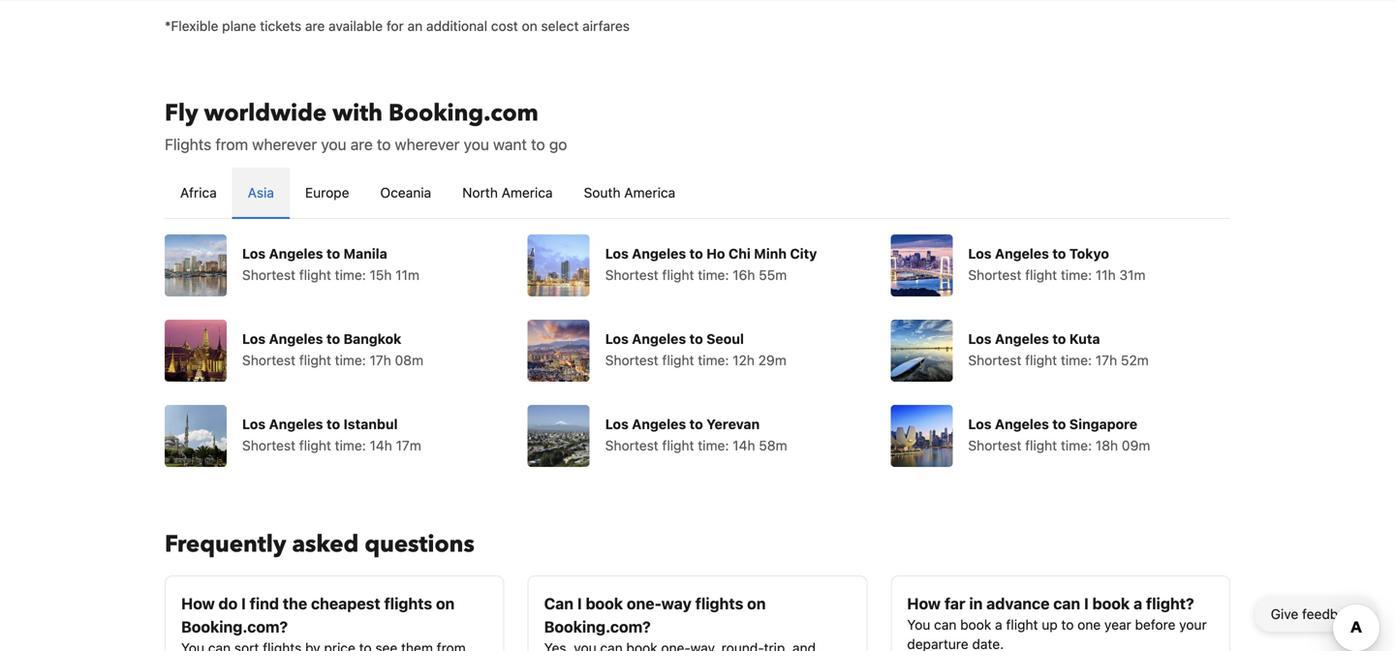 Task type: locate. For each thing, give the bounding box(es) containing it.
to inside 'los angeles to yerevan shortest flight time: 14h 58m'
[[690, 416, 703, 432]]

booking.com? down can at the bottom
[[544, 618, 651, 636]]

1 horizontal spatial america
[[625, 185, 676, 201]]

book left "one-"
[[586, 595, 623, 613]]

booking.com?
[[181, 618, 288, 636], [544, 618, 651, 636]]

time: inside los angeles to seoul shortest flight time: 12h 29m
[[698, 352, 729, 368]]

los inside los angeles to singapore shortest flight time: 18h 09m
[[969, 416, 992, 432]]

11m
[[396, 267, 420, 283]]

flight inside los angeles to bangkok shortest flight time: 17h 08m
[[299, 352, 331, 368]]

africa
[[180, 185, 217, 201]]

los right los angeles to yerevan image
[[606, 416, 629, 432]]

flight left 11h
[[1026, 267, 1058, 283]]

flight inside los angeles to singapore shortest flight time: 18h 09m
[[1026, 438, 1058, 454]]

los for los angeles to tokyo shortest flight time: 11h 31m
[[969, 246, 992, 262]]

1 horizontal spatial flights
[[696, 595, 744, 613]]

1 17h from the left
[[370, 352, 391, 368]]

17h
[[370, 352, 391, 368], [1096, 352, 1118, 368]]

shortest for los angeles to bangkok shortest flight time: 17h 08m
[[242, 352, 296, 368]]

1 wherever from the left
[[252, 135, 317, 154]]

angeles inside los angeles to manila shortest flight time: 15h 11m
[[269, 246, 323, 262]]

north america
[[463, 185, 553, 201]]

flight left the 12h
[[663, 352, 695, 368]]

to inside los angeles to kuta shortest flight time: 17h 52m
[[1053, 331, 1067, 347]]

america right south
[[625, 185, 676, 201]]

worldwide
[[204, 97, 327, 129]]

i
[[241, 595, 246, 613], [578, 595, 582, 613], [1085, 595, 1089, 613]]

0 horizontal spatial book
[[586, 595, 623, 613]]

find
[[250, 595, 279, 613]]

to left 'bangkok'
[[327, 331, 340, 347]]

los angeles to manila image
[[165, 235, 227, 297]]

you
[[321, 135, 347, 154], [464, 135, 489, 154]]

14h down istanbul on the left of the page
[[370, 438, 392, 454]]

0 horizontal spatial how
[[181, 595, 215, 613]]

a up date.
[[996, 617, 1003, 633]]

flights right 'way'
[[696, 595, 744, 613]]

time: inside los angeles to manila shortest flight time: 15h 11m
[[335, 267, 366, 283]]

1 horizontal spatial you
[[464, 135, 489, 154]]

los for los angeles to yerevan shortest flight time: 14h 58m
[[606, 416, 629, 432]]

time: down tokyo at the top right of page
[[1061, 267, 1093, 283]]

shortest right los angeles to manila image
[[242, 267, 296, 283]]

angeles left istanbul on the left of the page
[[269, 416, 323, 432]]

angeles left 'kuta'
[[995, 331, 1050, 347]]

1 horizontal spatial i
[[578, 595, 582, 613]]

los inside los angeles to istanbul shortest flight time: 14h 17m
[[242, 416, 266, 432]]

shortest inside los angeles to manila shortest flight time: 15h 11m
[[242, 267, 296, 283]]

2 14h from the left
[[733, 438, 756, 454]]

angeles inside 'los angeles to yerevan shortest flight time: 14h 58m'
[[632, 416, 686, 432]]

america inside button
[[625, 185, 676, 201]]

14h down yerevan
[[733, 438, 756, 454]]

to for los angeles to ho chi minh city shortest flight time: 16h 55m
[[690, 246, 703, 262]]

to inside los angeles to istanbul shortest flight time: 14h 17m
[[327, 416, 340, 432]]

flight inside how far in advance can i book a flight? you can book a flight up to one year before your departure date.
[[1007, 617, 1039, 633]]

south america button
[[569, 168, 691, 218]]

angeles left seoul at the bottom
[[632, 331, 686, 347]]

los inside 'los angeles to yerevan shortest flight time: 14h 58m'
[[606, 416, 629, 432]]

los right los angeles to bangkok image
[[242, 331, 266, 347]]

shortest right los angeles to istanbul image
[[242, 438, 296, 454]]

time: down manila
[[335, 267, 366, 283]]

angeles inside los angeles to tokyo shortest flight time: 11h 31m
[[995, 246, 1050, 262]]

los for los angeles to istanbul shortest flight time: 14h 17m
[[242, 416, 266, 432]]

angeles left tokyo at the top right of page
[[995, 246, 1050, 262]]

frequently asked questions
[[165, 529, 475, 561]]

flight left 58m
[[663, 438, 695, 454]]

14h
[[370, 438, 392, 454], [733, 438, 756, 454]]

los angeles to tokyo image
[[891, 235, 953, 297]]

up
[[1042, 617, 1058, 633]]

los inside los angeles to bangkok shortest flight time: 17h 08m
[[242, 331, 266, 347]]

16h
[[733, 267, 755, 283]]

time: inside los angeles to bangkok shortest flight time: 17h 08m
[[335, 352, 366, 368]]

14h for 58m
[[733, 438, 756, 454]]

booking.com
[[389, 97, 539, 129]]

angeles inside los angeles to bangkok shortest flight time: 17h 08m
[[269, 331, 323, 347]]

1 vertical spatial are
[[351, 135, 373, 154]]

are down with
[[351, 135, 373, 154]]

angeles left 'bangkok'
[[269, 331, 323, 347]]

time: down yerevan
[[698, 438, 729, 454]]

book
[[586, 595, 623, 613], [1093, 595, 1130, 613], [961, 617, 992, 633]]

los angeles to kuta image
[[891, 320, 953, 382]]

to
[[377, 135, 391, 154], [531, 135, 545, 154], [327, 246, 340, 262], [690, 246, 703, 262], [1053, 246, 1067, 262], [327, 331, 340, 347], [690, 331, 703, 347], [1053, 331, 1067, 347], [327, 416, 340, 432], [690, 416, 703, 432], [1053, 416, 1067, 432], [1062, 617, 1074, 633]]

los angeles to seoul image
[[528, 320, 590, 382]]

0 horizontal spatial i
[[241, 595, 246, 613]]

time: inside los angeles to ho chi minh city shortest flight time: 16h 55m
[[698, 267, 729, 283]]

1 horizontal spatial can
[[1054, 595, 1081, 613]]

angeles left ho
[[632, 246, 686, 262]]

1 horizontal spatial how
[[908, 595, 941, 613]]

los angeles to kuta shortest flight time: 17h 52m
[[969, 331, 1149, 368]]

book down 'in'
[[961, 617, 992, 633]]

shortest inside los angeles to singapore shortest flight time: 18h 09m
[[969, 438, 1022, 454]]

tab list
[[165, 168, 1231, 220]]

are inside fly worldwide with booking.com flights from wherever you are to wherever you want to go
[[351, 135, 373, 154]]

before
[[1136, 617, 1176, 633]]

los inside los angeles to seoul shortest flight time: 12h 29m
[[606, 331, 629, 347]]

flight inside los angeles to tokyo shortest flight time: 11h 31m
[[1026, 267, 1058, 283]]

0 horizontal spatial america
[[502, 185, 553, 201]]

flight inside los angeles to kuta shortest flight time: 17h 52m
[[1026, 352, 1058, 368]]

2 how from the left
[[908, 595, 941, 613]]

are right tickets
[[305, 18, 325, 34]]

time: down 'bangkok'
[[335, 352, 366, 368]]

flight left 18h
[[1026, 438, 1058, 454]]

flight inside 'los angeles to yerevan shortest flight time: 14h 58m'
[[663, 438, 695, 454]]

0 horizontal spatial wherever
[[252, 135, 317, 154]]

time: for los angeles to manila shortest flight time: 15h 11m
[[335, 267, 366, 283]]

angeles for manila
[[269, 246, 323, 262]]

1 horizontal spatial wherever
[[395, 135, 460, 154]]

a up before
[[1134, 595, 1143, 613]]

los inside los angeles to tokyo shortest flight time: 11h 31m
[[969, 246, 992, 262]]

to right up
[[1062, 617, 1074, 633]]

shortest for los angeles to seoul shortest flight time: 12h 29m
[[606, 352, 659, 368]]

time: left 18h
[[1061, 438, 1093, 454]]

to inside los angeles to tokyo shortest flight time: 11h 31m
[[1053, 246, 1067, 262]]

los inside los angeles to ho chi minh city shortest flight time: 16h 55m
[[606, 246, 629, 262]]

you down the booking.com
[[464, 135, 489, 154]]

can
[[1054, 595, 1081, 613], [935, 617, 957, 633]]

flight up los angeles to istanbul shortest flight time: 14h 17m
[[299, 352, 331, 368]]

shortest inside los angeles to seoul shortest flight time: 12h 29m
[[606, 352, 659, 368]]

how up you
[[908, 595, 941, 613]]

to inside los angeles to ho chi minh city shortest flight time: 16h 55m
[[690, 246, 703, 262]]

i up one
[[1085, 595, 1089, 613]]

los right los angeles to seoul image
[[606, 331, 629, 347]]

america right north
[[502, 185, 553, 201]]

time: for los angeles to tokyo shortest flight time: 11h 31m
[[1061, 267, 1093, 283]]

can up departure
[[935, 617, 957, 633]]

north america button
[[447, 168, 569, 218]]

angeles for singapore
[[995, 416, 1050, 432]]

flight left the 15h
[[299, 267, 331, 283]]

north
[[463, 185, 498, 201]]

shortest right 'los angeles to kuta' image
[[969, 352, 1022, 368]]

you down with
[[321, 135, 347, 154]]

angeles for seoul
[[632, 331, 686, 347]]

1 14h from the left
[[370, 438, 392, 454]]

i right do
[[241, 595, 246, 613]]

0 vertical spatial are
[[305, 18, 325, 34]]

on right 'way'
[[748, 595, 766, 613]]

los angeles to ho chi minh city image
[[528, 235, 590, 297]]

on
[[522, 18, 538, 34], [436, 595, 455, 613], [748, 595, 766, 613]]

time: down 'kuta'
[[1061, 352, 1093, 368]]

to left 'kuta'
[[1053, 331, 1067, 347]]

flight
[[299, 267, 331, 283], [663, 267, 695, 283], [1026, 267, 1058, 283], [299, 352, 331, 368], [663, 352, 695, 368], [1026, 352, 1058, 368], [299, 438, 331, 454], [663, 438, 695, 454], [1026, 438, 1058, 454], [1007, 617, 1039, 633]]

2 horizontal spatial on
[[748, 595, 766, 613]]

in
[[970, 595, 983, 613]]

2 i from the left
[[578, 595, 582, 613]]

0 horizontal spatial you
[[321, 135, 347, 154]]

time: inside los angeles to istanbul shortest flight time: 14h 17m
[[335, 438, 366, 454]]

a
[[1134, 595, 1143, 613], [996, 617, 1003, 633]]

america
[[502, 185, 553, 201], [625, 185, 676, 201]]

i inside how far in advance can i book a flight? you can book a flight up to one year before your departure date.
[[1085, 595, 1089, 613]]

to inside los angeles to seoul shortest flight time: 12h 29m
[[690, 331, 703, 347]]

flight left 17m
[[299, 438, 331, 454]]

angeles left "singapore"
[[995, 416, 1050, 432]]

do
[[219, 595, 238, 613]]

how inside "how do i find the cheapest flights on booking.com?"
[[181, 595, 215, 613]]

flights inside can i book one-way flights on booking.com?
[[696, 595, 744, 613]]

0 horizontal spatial 17h
[[370, 352, 391, 368]]

3 i from the left
[[1085, 595, 1089, 613]]

singapore
[[1070, 416, 1138, 432]]

to left yerevan
[[690, 416, 703, 432]]

seoul
[[707, 331, 744, 347]]

los right 'los angeles to kuta' image
[[969, 331, 992, 347]]

flight left 16h
[[663, 267, 695, 283]]

flights down questions
[[384, 595, 432, 613]]

to inside los angeles to singapore shortest flight time: 18h 09m
[[1053, 416, 1067, 432]]

flight up los angeles to singapore shortest flight time: 18h 09m
[[1026, 352, 1058, 368]]

time: inside los angeles to kuta shortest flight time: 17h 52m
[[1061, 352, 1093, 368]]

to for los angeles to bangkok shortest flight time: 17h 08m
[[327, 331, 340, 347]]

17h left 52m
[[1096, 352, 1118, 368]]

give feedback button
[[1256, 597, 1376, 632]]

los angeles to yerevan shortest flight time: 14h 58m
[[606, 416, 788, 454]]

angeles left yerevan
[[632, 416, 686, 432]]

los right los angeles to manila image
[[242, 246, 266, 262]]

time: for los angeles to kuta shortest flight time: 17h 52m
[[1061, 352, 1093, 368]]

1 horizontal spatial a
[[1134, 595, 1143, 613]]

1 horizontal spatial are
[[351, 135, 373, 154]]

flights
[[384, 595, 432, 613], [696, 595, 744, 613]]

tokyo
[[1070, 246, 1110, 262]]

to for los angeles to kuta shortest flight time: 17h 52m
[[1053, 331, 1067, 347]]

2 booking.com? from the left
[[544, 618, 651, 636]]

booking.com? inside "how do i find the cheapest flights on booking.com?"
[[181, 618, 288, 636]]

shortest right 'los angeles to tokyo' image in the right of the page
[[969, 267, 1022, 283]]

time: inside los angeles to tokyo shortest flight time: 11h 31m
[[1061, 267, 1093, 283]]

11h
[[1096, 267, 1116, 283]]

bangkok
[[344, 331, 402, 347]]

2 horizontal spatial i
[[1085, 595, 1089, 613]]

los right los angeles to ho chi minh city image
[[606, 246, 629, 262]]

can up up
[[1054, 595, 1081, 613]]

europe button
[[290, 168, 365, 218]]

flight inside los angeles to istanbul shortest flight time: 14h 17m
[[299, 438, 331, 454]]

*flexible plane tickets are available for an additional cost on select airfares
[[165, 18, 630, 34]]

los for los angeles to manila shortest flight time: 15h 11m
[[242, 246, 266, 262]]

angeles inside los angeles to ho chi minh city shortest flight time: 16h 55m
[[632, 246, 686, 262]]

date.
[[973, 636, 1004, 651]]

on down questions
[[436, 595, 455, 613]]

shortest right los angeles to seoul image
[[606, 352, 659, 368]]

flight for los angeles to yerevan shortest flight time: 14h 58m
[[663, 438, 695, 454]]

angeles inside los angeles to singapore shortest flight time: 18h 09m
[[995, 416, 1050, 432]]

1 booking.com? from the left
[[181, 618, 288, 636]]

los for los angeles to ho chi minh city shortest flight time: 16h 55m
[[606, 246, 629, 262]]

shortest inside 'los angeles to yerevan shortest flight time: 14h 58m'
[[606, 438, 659, 454]]

are
[[305, 18, 325, 34], [351, 135, 373, 154]]

angeles inside los angeles to istanbul shortest flight time: 14h 17m
[[269, 416, 323, 432]]

minh
[[754, 246, 787, 262]]

1 i from the left
[[241, 595, 246, 613]]

cost
[[491, 18, 518, 34]]

17h inside los angeles to kuta shortest flight time: 17h 52m
[[1096, 352, 1118, 368]]

can i book one-way flights on booking.com?
[[544, 595, 766, 636]]

time: down seoul at the bottom
[[698, 352, 729, 368]]

1 vertical spatial can
[[935, 617, 957, 633]]

on right cost
[[522, 18, 538, 34]]

los inside los angeles to manila shortest flight time: 15h 11m
[[242, 246, 266, 262]]

0 horizontal spatial flights
[[384, 595, 432, 613]]

1 horizontal spatial 17h
[[1096, 352, 1118, 368]]

flight for los angeles to manila shortest flight time: 15h 11m
[[299, 267, 331, 283]]

cheapest
[[311, 595, 381, 613]]

flight for los angeles to tokyo shortest flight time: 11h 31m
[[1026, 267, 1058, 283]]

shortest right los angeles to ho chi minh city image
[[606, 267, 659, 283]]

tickets
[[260, 18, 302, 34]]

14h inside los angeles to istanbul shortest flight time: 14h 17m
[[370, 438, 392, 454]]

shortest inside los angeles to kuta shortest flight time: 17h 52m
[[969, 352, 1022, 368]]

0 horizontal spatial booking.com?
[[181, 618, 288, 636]]

shortest inside los angeles to ho chi minh city shortest flight time: 16h 55m
[[606, 267, 659, 283]]

you
[[908, 617, 931, 633]]

wherever down the booking.com
[[395, 135, 460, 154]]

yerevan
[[707, 416, 760, 432]]

1 america from the left
[[502, 185, 553, 201]]

angeles for yerevan
[[632, 416, 686, 432]]

flight inside los angeles to manila shortest flight time: 15h 11m
[[299, 267, 331, 283]]

to inside los angeles to manila shortest flight time: 15h 11m
[[327, 246, 340, 262]]

1 vertical spatial a
[[996, 617, 1003, 633]]

flight down advance
[[1007, 617, 1039, 633]]

flight for los angeles to istanbul shortest flight time: 14h 17m
[[299, 438, 331, 454]]

2 wherever from the left
[[395, 135, 460, 154]]

asia
[[248, 185, 274, 201]]

to inside los angeles to bangkok shortest flight time: 17h 08m
[[327, 331, 340, 347]]

shortest for los angeles to tokyo shortest flight time: 11h 31m
[[969, 267, 1022, 283]]

2 17h from the left
[[1096, 352, 1118, 368]]

for
[[387, 18, 404, 34]]

how inside how far in advance can i book a flight? you can book a flight up to one year before your departure date.
[[908, 595, 941, 613]]

angeles
[[269, 246, 323, 262], [632, 246, 686, 262], [995, 246, 1050, 262], [269, 331, 323, 347], [632, 331, 686, 347], [995, 331, 1050, 347], [269, 416, 323, 432], [632, 416, 686, 432], [995, 416, 1050, 432]]

shortest inside los angeles to bangkok shortest flight time: 17h 08m
[[242, 352, 296, 368]]

advance
[[987, 595, 1050, 613]]

17h down 'bangkok'
[[370, 352, 391, 368]]

to left go
[[531, 135, 545, 154]]

far
[[945, 595, 966, 613]]

1 how from the left
[[181, 595, 215, 613]]

how left do
[[181, 595, 215, 613]]

1 flights from the left
[[384, 595, 432, 613]]

time:
[[335, 267, 366, 283], [698, 267, 729, 283], [1061, 267, 1093, 283], [335, 352, 366, 368], [698, 352, 729, 368], [1061, 352, 1093, 368], [335, 438, 366, 454], [698, 438, 729, 454], [1061, 438, 1093, 454]]

shortest right los angeles to bangkok image
[[242, 352, 296, 368]]

1 horizontal spatial on
[[522, 18, 538, 34]]

los right los angeles to singapore image
[[969, 416, 992, 432]]

to left ho
[[690, 246, 703, 262]]

to left tokyo at the top right of page
[[1053, 246, 1067, 262]]

angeles down the europe button
[[269, 246, 323, 262]]

to left manila
[[327, 246, 340, 262]]

city
[[790, 246, 818, 262]]

shortest right los angeles to singapore image
[[969, 438, 1022, 454]]

los right los angeles to istanbul image
[[242, 416, 266, 432]]

17h inside los angeles to bangkok shortest flight time: 17h 08m
[[370, 352, 391, 368]]

los for los angeles to singapore shortest flight time: 18h 09m
[[969, 416, 992, 432]]

los
[[242, 246, 266, 262], [606, 246, 629, 262], [969, 246, 992, 262], [242, 331, 266, 347], [606, 331, 629, 347], [969, 331, 992, 347], [242, 416, 266, 432], [606, 416, 629, 432], [969, 416, 992, 432]]

1 horizontal spatial booking.com?
[[544, 618, 651, 636]]

from
[[216, 135, 248, 154]]

south
[[584, 185, 621, 201]]

to left istanbul on the left of the page
[[327, 416, 340, 432]]

angeles inside los angeles to seoul shortest flight time: 12h 29m
[[632, 331, 686, 347]]

shortest inside los angeles to istanbul shortest flight time: 14h 17m
[[242, 438, 296, 454]]

58m
[[759, 438, 788, 454]]

to left seoul at the bottom
[[690, 331, 703, 347]]

time: for los angeles to istanbul shortest flight time: 14h 17m
[[335, 438, 366, 454]]

0 horizontal spatial 14h
[[370, 438, 392, 454]]

1 you from the left
[[321, 135, 347, 154]]

14h inside 'los angeles to yerevan shortest flight time: 14h 58m'
[[733, 438, 756, 454]]

los right 'los angeles to tokyo' image in the right of the page
[[969, 246, 992, 262]]

angeles inside los angeles to kuta shortest flight time: 17h 52m
[[995, 331, 1050, 347]]

booking.com? down do
[[181, 618, 288, 636]]

america inside button
[[502, 185, 553, 201]]

shortest inside los angeles to tokyo shortest flight time: 11h 31m
[[969, 267, 1022, 283]]

time: inside los angeles to singapore shortest flight time: 18h 09m
[[1061, 438, 1093, 454]]

book up 'year'
[[1093, 595, 1130, 613]]

2 flights from the left
[[696, 595, 744, 613]]

shortest right los angeles to yerevan image
[[606, 438, 659, 454]]

0 horizontal spatial on
[[436, 595, 455, 613]]

1 horizontal spatial 14h
[[733, 438, 756, 454]]

wherever down worldwide
[[252, 135, 317, 154]]

los inside los angeles to kuta shortest flight time: 17h 52m
[[969, 331, 992, 347]]

i inside "how do i find the cheapest flights on booking.com?"
[[241, 595, 246, 613]]

time: down ho
[[698, 267, 729, 283]]

give feedback
[[1271, 606, 1361, 622]]

to for los angeles to seoul shortest flight time: 12h 29m
[[690, 331, 703, 347]]

14h for 17m
[[370, 438, 392, 454]]

plane
[[222, 18, 256, 34]]

15h
[[370, 267, 392, 283]]

way
[[662, 595, 692, 613]]

to left "singapore"
[[1053, 416, 1067, 432]]

2 america from the left
[[625, 185, 676, 201]]

flight inside los angeles to seoul shortest flight time: 12h 29m
[[663, 352, 695, 368]]

i right can at the bottom
[[578, 595, 582, 613]]

time: inside 'los angeles to yerevan shortest flight time: 14h 58m'
[[698, 438, 729, 454]]

how for how do i find the cheapest flights on booking.com?
[[181, 595, 215, 613]]

on inside can i book one-way flights on booking.com?
[[748, 595, 766, 613]]

time: down istanbul on the left of the page
[[335, 438, 366, 454]]

year
[[1105, 617, 1132, 633]]



Task type: vqa. For each thing, say whether or not it's contained in the screenshot.
Angeles within Los Angeles to Kuta Shortest flight time: 17h 52m
yes



Task type: describe. For each thing, give the bounding box(es) containing it.
to for los angeles to singapore shortest flight time: 18h 09m
[[1053, 416, 1067, 432]]

istanbul
[[344, 416, 398, 432]]

angeles for tokyo
[[995, 246, 1050, 262]]

the
[[283, 595, 307, 613]]

55m
[[759, 267, 787, 283]]

52m
[[1121, 352, 1149, 368]]

los angeles to ho chi minh city shortest flight time: 16h 55m
[[606, 246, 818, 283]]

angeles for istanbul
[[269, 416, 323, 432]]

los for los angeles to bangkok shortest flight time: 17h 08m
[[242, 331, 266, 347]]

africa button
[[165, 168, 232, 218]]

manila
[[344, 246, 388, 262]]

09m
[[1122, 438, 1151, 454]]

flight for los angeles to bangkok shortest flight time: 17h 08m
[[299, 352, 331, 368]]

america for north america
[[502, 185, 553, 201]]

oceania
[[380, 185, 432, 201]]

flights
[[165, 135, 211, 154]]

kuta
[[1070, 331, 1101, 347]]

los angeles to singapore shortest flight time: 18h 09m
[[969, 416, 1151, 454]]

questions
[[365, 529, 475, 561]]

oceania button
[[365, 168, 447, 218]]

18h
[[1096, 438, 1119, 454]]

flight for los angeles to singapore shortest flight time: 18h 09m
[[1026, 438, 1058, 454]]

los angeles to manila shortest flight time: 15h 11m
[[242, 246, 420, 283]]

2 horizontal spatial book
[[1093, 595, 1130, 613]]

los angeles to singapore image
[[891, 405, 953, 467]]

want
[[493, 135, 527, 154]]

time: for los angeles to yerevan shortest flight time: 14h 58m
[[698, 438, 729, 454]]

south america
[[584, 185, 676, 201]]

i inside can i book one-way flights on booking.com?
[[578, 595, 582, 613]]

one-
[[627, 595, 662, 613]]

shortest for los angeles to manila shortest flight time: 15h 11m
[[242, 267, 296, 283]]

*flexible
[[165, 18, 219, 34]]

angeles for kuta
[[995, 331, 1050, 347]]

0 horizontal spatial can
[[935, 617, 957, 633]]

flight?
[[1147, 595, 1195, 613]]

how for how far in advance can i book a flight? you can book a flight up to one year before your departure date.
[[908, 595, 941, 613]]

17h for 52m
[[1096, 352, 1118, 368]]

available
[[329, 18, 383, 34]]

29m
[[759, 352, 787, 368]]

shortest for los angeles to kuta shortest flight time: 17h 52m
[[969, 352, 1022, 368]]

flight for los angeles to kuta shortest flight time: 17h 52m
[[1026, 352, 1058, 368]]

book inside can i book one-way flights on booking.com?
[[586, 595, 623, 613]]

los angeles to bangkok shortest flight time: 17h 08m
[[242, 331, 424, 368]]

time: for los angeles to bangkok shortest flight time: 17h 08m
[[335, 352, 366, 368]]

los angeles to tokyo shortest flight time: 11h 31m
[[969, 246, 1146, 283]]

shortest for los angeles to singapore shortest flight time: 18h 09m
[[969, 438, 1022, 454]]

booking.com? inside can i book one-way flights on booking.com?
[[544, 618, 651, 636]]

ho
[[707, 246, 726, 262]]

angeles for ho
[[632, 246, 686, 262]]

shortest for los angeles to yerevan shortest flight time: 14h 58m
[[606, 438, 659, 454]]

to for los angeles to manila shortest flight time: 15h 11m
[[327, 246, 340, 262]]

flight for los angeles to seoul shortest flight time: 12h 29m
[[663, 352, 695, 368]]

how far in advance can i book a flight? you can book a flight up to one year before your departure date.
[[908, 595, 1208, 651]]

flights inside "how do i find the cheapest flights on booking.com?"
[[384, 595, 432, 613]]

asked
[[292, 529, 359, 561]]

select
[[541, 18, 579, 34]]

0 horizontal spatial are
[[305, 18, 325, 34]]

chi
[[729, 246, 751, 262]]

2 you from the left
[[464, 135, 489, 154]]

can
[[544, 595, 574, 613]]

los angeles to istanbul image
[[165, 405, 227, 467]]

los angeles to istanbul shortest flight time: 14h 17m
[[242, 416, 421, 454]]

shortest for los angeles to istanbul shortest flight time: 14h 17m
[[242, 438, 296, 454]]

with
[[333, 97, 383, 129]]

flight inside los angeles to ho chi minh city shortest flight time: 16h 55m
[[663, 267, 695, 283]]

los angeles to yerevan image
[[528, 405, 590, 467]]

17h for 08m
[[370, 352, 391, 368]]

one
[[1078, 617, 1101, 633]]

feedback
[[1303, 606, 1361, 622]]

your
[[1180, 617, 1208, 633]]

tab list containing africa
[[165, 168, 1231, 220]]

1 horizontal spatial book
[[961, 617, 992, 633]]

0 vertical spatial a
[[1134, 595, 1143, 613]]

fly
[[165, 97, 198, 129]]

fly worldwide with booking.com flights from wherever you are to wherever you want to go
[[165, 97, 567, 154]]

los for los angeles to seoul shortest flight time: 12h 29m
[[606, 331, 629, 347]]

0 vertical spatial can
[[1054, 595, 1081, 613]]

12h
[[733, 352, 755, 368]]

departure
[[908, 636, 969, 651]]

los angeles to seoul shortest flight time: 12h 29m
[[606, 331, 787, 368]]

time: for los angeles to singapore shortest flight time: 18h 09m
[[1061, 438, 1093, 454]]

go
[[549, 135, 567, 154]]

to down with
[[377, 135, 391, 154]]

give
[[1271, 606, 1299, 622]]

airfares
[[583, 18, 630, 34]]

europe
[[305, 185, 349, 201]]

on inside "how do i find the cheapest flights on booking.com?"
[[436, 595, 455, 613]]

to inside how far in advance can i book a flight? you can book a flight up to one year before your departure date.
[[1062, 617, 1074, 633]]

to for los angeles to tokyo shortest flight time: 11h 31m
[[1053, 246, 1067, 262]]

an
[[408, 18, 423, 34]]

frequently
[[165, 529, 286, 561]]

how do i find the cheapest flights on booking.com?
[[181, 595, 455, 636]]

additional
[[426, 18, 488, 34]]

to for los angeles to istanbul shortest flight time: 14h 17m
[[327, 416, 340, 432]]

0 horizontal spatial a
[[996, 617, 1003, 633]]

31m
[[1120, 267, 1146, 283]]

08m
[[395, 352, 424, 368]]

los for los angeles to kuta shortest flight time: 17h 52m
[[969, 331, 992, 347]]

los angeles to bangkok image
[[165, 320, 227, 382]]

asia button
[[232, 168, 290, 218]]

17m
[[396, 438, 421, 454]]

to for los angeles to yerevan shortest flight time: 14h 58m
[[690, 416, 703, 432]]

angeles for bangkok
[[269, 331, 323, 347]]

time: for los angeles to seoul shortest flight time: 12h 29m
[[698, 352, 729, 368]]

america for south america
[[625, 185, 676, 201]]



